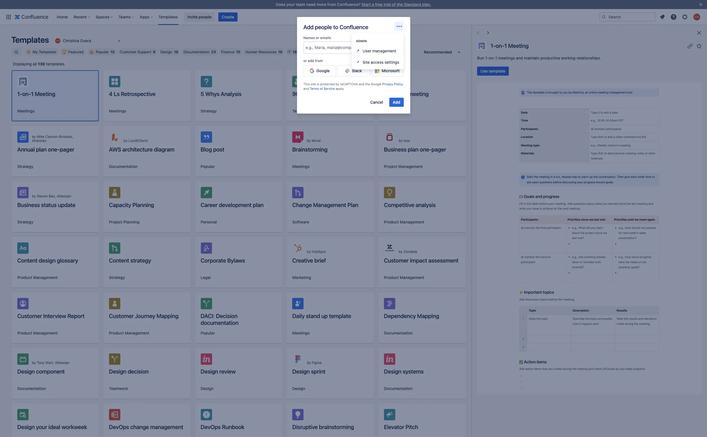 Task type: vqa. For each thing, say whether or not it's contained in the screenshot.


Task type: describe. For each thing, give the bounding box(es) containing it.
1 16 from the left
[[174, 50, 178, 54]]

product for competitive analysis
[[384, 220, 399, 225]]

2 mapping from the left
[[418, 313, 440, 319]]

competitive
[[384, 202, 415, 208]]

software
[[293, 220, 309, 225]]

1 vertical spatial meeting
[[35, 91, 55, 97]]

invite people
[[188, 14, 212, 19]]

analysis
[[221, 91, 242, 97]]

product management for interview
[[17, 331, 58, 336]]

documentation for dependency mapping
[[384, 331, 413, 336]]

design your ideal workweek
[[17, 424, 87, 431]]

management inside devops change management button
[[150, 424, 183, 431]]

home link
[[55, 12, 70, 21]]

product management button for interview
[[17, 331, 58, 336]]

slack
[[352, 68, 362, 73]]

strategy for content
[[109, 275, 125, 280]]

create link
[[218, 12, 238, 21]]

decision
[[128, 369, 149, 375]]

your for design
[[36, 424, 47, 431]]

teamwork button for design
[[109, 386, 128, 392]]

management left plan
[[313, 202, 347, 208]]

working
[[562, 56, 576, 60]]

4
[[109, 91, 113, 97]]

isos
[[404, 139, 410, 143]]

search image
[[602, 15, 607, 19]]

design for decision
[[109, 369, 127, 375]]

whys
[[205, 91, 220, 97]]

product management for analysis
[[384, 220, 425, 225]]

meeting
[[409, 91, 429, 97]]

user management
[[363, 48, 397, 53]]

atlassian for status
[[57, 194, 71, 198]]

one- for business
[[420, 146, 432, 153]]

meetings button for daily stand up template
[[293, 331, 310, 336]]

management for assessment
[[400, 275, 425, 280]]

open image
[[356, 60, 361, 64]]

1 vertical spatial and
[[359, 82, 365, 86]]

people for invite
[[199, 14, 212, 19]]

design 16
[[161, 50, 178, 54]]

design button for design sprint
[[293, 386, 306, 392]]

starr,
[[45, 361, 54, 365]]

policy
[[395, 82, 403, 86]]

invite
[[188, 14, 198, 19]]

content strategy
[[109, 257, 151, 264]]

overa
[[80, 38, 91, 43]]

meetings for all hands meeting
[[384, 109, 402, 113]]

status
[[41, 202, 57, 208]]

ls
[[114, 91, 120, 97]]

create
[[222, 14, 234, 19]]

atlassian for component
[[55, 361, 69, 365]]

meetings button for all hands meeting
[[384, 108, 402, 114]]

meetings for 4 ls retrospective
[[109, 109, 126, 113]]

0 horizontal spatial on-
[[22, 91, 31, 97]]

the inside this site is protected by recaptcha and the google privacy policy and terms of service apply.
[[366, 82, 370, 86]]

report
[[68, 313, 85, 319]]

8
[[313, 50, 316, 54]]

customer for customer impact assessment
[[384, 257, 409, 264]]

popular button for daci: decision documentation
[[201, 331, 215, 336]]

previous template image
[[475, 29, 482, 36]]

planning for capacity planning
[[133, 202, 154, 208]]

content for content strategy
[[109, 257, 129, 264]]

0 horizontal spatial template
[[329, 313, 352, 319]]

product management button for design
[[17, 275, 58, 281]]

analysis
[[416, 202, 436, 208]]

meetings
[[499, 56, 516, 60]]

change management plan
[[293, 202, 359, 208]]

documentation button for mapping
[[384, 331, 413, 336]]

teamwork for 90-
[[293, 109, 312, 113]]

terms of service link
[[310, 87, 335, 90]]

popular for blog
[[201, 164, 215, 169]]

my templates
[[33, 50, 56, 54]]

by lucidcharts
[[124, 139, 148, 143]]

your for does
[[287, 2, 295, 7]]

my
[[33, 50, 38, 54]]

workweek
[[62, 424, 87, 431]]

0 vertical spatial 1
[[505, 42, 507, 49]]

christina
[[63, 38, 79, 43]]

add people to confluence
[[304, 24, 369, 30]]

add for add people to confluence
[[304, 24, 314, 30]]

10
[[236, 50, 241, 54]]

open search bar image
[[14, 50, 19, 54]]

90-day plan
[[293, 91, 323, 97]]

product for customer interview report
[[17, 331, 32, 336]]

plan down isos
[[408, 146, 419, 153]]

site access settings
[[363, 60, 400, 64]]

by for design sprint
[[307, 361, 311, 365]]

brookes,
[[59, 135, 73, 139]]

templates inside "button"
[[39, 50, 56, 54]]

product management button for journey
[[109, 331, 149, 336]]

names or emails
[[304, 36, 331, 40]]

all hands meeting
[[384, 91, 429, 97]]

slack button
[[338, 65, 370, 77]]

design for 16
[[161, 50, 173, 54]]

add
[[308, 59, 314, 63]]

team
[[296, 2, 306, 7]]

by mural
[[307, 139, 321, 143]]

change
[[130, 424, 149, 431]]

bylaws
[[228, 257, 245, 264]]

strategy button for business
[[17, 219, 33, 225]]

of inside this site is protected by recaptcha and the google privacy policy and terms of service apply.
[[320, 87, 323, 90]]

9
[[153, 50, 156, 54]]

post
[[213, 146, 225, 153]]

by for business plan one-pager
[[399, 139, 403, 143]]

annual
[[17, 146, 35, 153]]

1 vertical spatial on-
[[489, 56, 496, 60]]

23
[[211, 50, 216, 54]]

brainstorming
[[293, 146, 328, 153]]

by for annual plan one-pager
[[32, 135, 36, 139]]

documentation button for architecture
[[109, 164, 138, 170]]

popular button for blog post
[[201, 164, 215, 170]]

blog
[[201, 146, 212, 153]]

service
[[324, 87, 335, 90]]

documentation button for systems
[[384, 386, 413, 392]]

management inside the user management link
[[373, 48, 397, 53]]

or add from
[[304, 59, 323, 63]]

run
[[478, 56, 485, 60]]

meetings for brainstorming
[[293, 164, 310, 169]]

finance
[[221, 50, 235, 54]]

product for customer journey mapping
[[109, 331, 124, 336]]

personal
[[201, 220, 217, 225]]

ideal
[[48, 424, 60, 431]]

one- for annual
[[48, 146, 60, 153]]

customer interview report
[[17, 313, 85, 319]]

support
[[138, 50, 151, 54]]

customer for customer journey mapping
[[109, 313, 134, 319]]

0 vertical spatial popular
[[96, 50, 109, 54]]

banner containing home
[[0, 9, 708, 25]]

customer for customer support 9
[[120, 50, 137, 54]]

strategy for annual
[[17, 164, 33, 169]]

e.g., maria, maria@company.com
[[306, 45, 366, 50]]

creative brief
[[293, 257, 326, 264]]

design decision
[[109, 369, 149, 375]]

strategy for business
[[17, 220, 33, 225]]

1 horizontal spatial 1
[[496, 56, 498, 60]]

corporate bylaws
[[201, 257, 245, 264]]

design for component
[[17, 369, 35, 375]]

documentation for design component
[[17, 386, 46, 391]]

0 horizontal spatial and
[[304, 87, 309, 90]]

all
[[33, 62, 37, 66]]

0 vertical spatial 1-
[[491, 42, 496, 49]]

meetings for daily stand up template
[[293, 331, 310, 336]]

software button
[[293, 219, 309, 225]]

business for business status update
[[17, 202, 40, 208]]

terms
[[310, 87, 319, 90]]

change
[[293, 202, 312, 208]]

project for capacity planning
[[109, 220, 122, 225]]

displaying
[[13, 62, 32, 66]]

site
[[363, 60, 370, 64]]

design button for design review
[[201, 386, 214, 392]]

confluence?
[[337, 2, 361, 7]]

global element
[[3, 9, 599, 25]]

template inside button
[[489, 69, 506, 73]]

strategy button for content
[[109, 275, 125, 281]]

this site is protected by recaptcha and the google privacy policy and terms of service apply.
[[304, 82, 403, 90]]

1 vertical spatial templates
[[11, 35, 49, 45]]

atlassian inside by mike cannon-brookes, atlassian
[[32, 139, 46, 143]]

1 horizontal spatial or
[[316, 36, 320, 40]]

elevator
[[384, 424, 405, 431]]

popular for daci:
[[201, 331, 215, 336]]

business status update
[[17, 202, 76, 208]]

documentation left 23
[[184, 50, 210, 54]]

strategy for 5
[[201, 109, 217, 113]]

0 vertical spatial of
[[392, 2, 396, 7]]

settings
[[385, 60, 400, 64]]

product for content design glossary
[[17, 275, 32, 280]]

strategy button for annual
[[17, 164, 33, 170]]

customer for customer interview report
[[17, 313, 42, 319]]

content for content design glossary
[[17, 257, 37, 264]]

use template button
[[478, 67, 509, 76]]

devops change management
[[109, 424, 183, 431]]

management for mapping
[[125, 331, 149, 336]]

by inside this site is protected by recaptcha and the google privacy policy and terms of service apply.
[[336, 82, 340, 86]]

more image
[[396, 23, 403, 30]]

annual plan one-pager
[[17, 146, 74, 153]]

by for design component
[[32, 361, 36, 365]]



Task type: locate. For each thing, give the bounding box(es) containing it.
project for business plan one-pager
[[384, 164, 398, 169]]

1 vertical spatial template
[[329, 313, 352, 319]]

marketing button
[[293, 275, 311, 281]]

2 horizontal spatial and
[[517, 56, 523, 60]]

0 horizontal spatial 1
[[31, 91, 34, 97]]

spaces button
[[94, 12, 115, 21]]

project planning
[[109, 220, 140, 225]]

1 devops from the left
[[109, 424, 129, 431]]

or left emails
[[316, 36, 320, 40]]

one- up project management
[[420, 146, 432, 153]]

banner
[[0, 9, 708, 25]]

0 vertical spatial planning
[[133, 202, 154, 208]]

legal for legal 8
[[302, 50, 311, 54]]

1 horizontal spatial legal
[[302, 50, 311, 54]]

1 design button from the left
[[201, 386, 214, 392]]

share link image
[[687, 42, 694, 49]]

legal left '8'
[[302, 50, 311, 54]]

templates inside global element
[[159, 14, 178, 19]]

1 horizontal spatial the
[[397, 2, 403, 7]]

devops inside devops runbook button
[[201, 424, 221, 431]]

legal 8
[[302, 50, 316, 54]]

devops runbook button
[[195, 404, 282, 437]]

teamwork button down design decision
[[109, 386, 128, 392]]

meeting
[[509, 42, 529, 49], [35, 91, 55, 97]]

customer left journey
[[109, 313, 134, 319]]

1 vertical spatial legal
[[201, 275, 211, 280]]

strategy button down annual on the left top of page
[[17, 164, 33, 170]]

by figma
[[307, 361, 322, 365]]

management down customer journey mapping
[[125, 331, 149, 336]]

1-
[[491, 42, 496, 49], [486, 56, 489, 60], [17, 91, 22, 97]]

1 horizontal spatial management
[[373, 48, 397, 53]]

legal for legal
[[201, 275, 211, 280]]

1 vertical spatial or
[[304, 59, 307, 63]]

0 vertical spatial google
[[317, 68, 330, 73]]

1 horizontal spatial on-
[[489, 56, 496, 60]]

strategy button down "content strategy"
[[109, 275, 125, 281]]

open image
[[116, 37, 123, 44], [356, 48, 361, 53]]

1 horizontal spatial devops
[[201, 424, 221, 431]]

1 vertical spatial 1-
[[486, 56, 489, 60]]

by for aws architecture diagram
[[124, 139, 128, 143]]

teamwork button down day
[[293, 108, 312, 114]]

design for systems
[[384, 369, 402, 375]]

strategy down whys
[[201, 109, 217, 113]]

2 popular button from the top
[[201, 331, 215, 336]]

2 16 from the left
[[279, 50, 283, 54]]

1 horizontal spatial meeting
[[509, 42, 529, 49]]

1 vertical spatial 1
[[496, 56, 498, 60]]

product management down competitive
[[384, 220, 425, 225]]

planning for project planning
[[123, 220, 140, 225]]

0 horizontal spatial project
[[109, 220, 122, 225]]

1 vertical spatial your
[[36, 424, 47, 431]]

2 design button from the left
[[293, 386, 306, 392]]

0 horizontal spatial google
[[317, 68, 330, 73]]

google inside this site is protected by recaptcha and the google privacy policy and terms of service apply.
[[371, 82, 382, 86]]

1 popular button from the top
[[201, 164, 215, 170]]

meetings for 1-on-1 meeting
[[17, 109, 35, 113]]

Names or emails text field
[[306, 45, 307, 50]]

project inside button
[[109, 220, 122, 225]]

planning right capacity
[[133, 202, 154, 208]]

0 vertical spatial or
[[316, 36, 320, 40]]

product management button down design
[[17, 275, 58, 281]]

need
[[307, 2, 316, 7]]

1 pager from the left
[[60, 146, 74, 153]]

130
[[38, 62, 45, 66]]

people for add
[[315, 24, 332, 30]]

documentation for aws architecture diagram
[[109, 164, 138, 169]]

by up creative brief
[[307, 250, 311, 254]]

by left "mike"
[[32, 135, 36, 139]]

the right recaptcha
[[366, 82, 370, 86]]

2 vertical spatial 1
[[31, 91, 34, 97]]

1 horizontal spatial and
[[359, 82, 365, 86]]

devops runbook
[[201, 424, 245, 431]]

teamwork
[[293, 109, 312, 113], [109, 386, 128, 391]]

dependency mapping
[[384, 313, 440, 319]]

1 vertical spatial teamwork
[[109, 386, 128, 391]]

by left isos
[[399, 139, 403, 143]]

2 horizontal spatial on-
[[496, 42, 505, 49]]

business down steven
[[17, 202, 40, 208]]

0 horizontal spatial pager
[[60, 146, 74, 153]]

documentation 23
[[184, 50, 216, 54]]

plan down "mike"
[[36, 146, 47, 153]]

product management button down impact
[[384, 275, 425, 281]]

1 horizontal spatial one-
[[420, 146, 432, 153]]

your left ideal
[[36, 424, 47, 431]]

content
[[17, 257, 37, 264], [109, 257, 129, 264]]

documentation down dependency
[[384, 331, 413, 336]]

business for business plan one-pager
[[384, 146, 407, 153]]

of right trial
[[392, 2, 396, 7]]

from right add
[[315, 59, 323, 63]]

by for customer impact assessment
[[399, 250, 403, 254]]

customer left interview
[[17, 313, 42, 319]]

1 horizontal spatial from
[[328, 2, 336, 7]]

by
[[336, 82, 340, 86], [32, 135, 36, 139], [124, 139, 128, 143], [307, 139, 311, 143], [399, 139, 403, 143], [32, 194, 36, 198], [307, 250, 311, 254], [399, 250, 403, 254], [32, 361, 36, 365], [307, 361, 311, 365]]

content left strategy
[[109, 257, 129, 264]]

2 devops from the left
[[201, 424, 221, 431]]

by inside by mike cannon-brookes, atlassian
[[32, 135, 36, 139]]

1 horizontal spatial content
[[109, 257, 129, 264]]

2 horizontal spatial 1
[[505, 42, 507, 49]]

template right up
[[329, 313, 352, 319]]

all
[[384, 91, 391, 97]]

it
[[288, 50, 291, 54]]

popular left 15
[[96, 50, 109, 54]]

2 content from the left
[[109, 257, 129, 264]]

product management button down competitive
[[384, 219, 425, 225]]

1 mapping from the left
[[157, 313, 179, 319]]

open image inside the user management link
[[356, 48, 361, 53]]

1 horizontal spatial template
[[489, 69, 506, 73]]

add inside button
[[393, 100, 401, 104]]

and right recaptcha
[[359, 82, 365, 86]]

16 left the it
[[279, 50, 283, 54]]

and left the maintain
[[517, 56, 523, 60]]

product management for impact
[[384, 275, 425, 280]]

pager for annual plan one-pager
[[60, 146, 74, 153]]

0 horizontal spatial 1-on-1 meeting
[[17, 91, 55, 97]]

1 vertical spatial popular button
[[201, 331, 215, 336]]

devops for devops runbook
[[201, 424, 221, 431]]

teamwork button for 90-
[[293, 108, 312, 114]]

1-on-1 meeting
[[491, 42, 529, 49], [17, 91, 55, 97]]

does
[[276, 2, 286, 7]]

0 vertical spatial popular button
[[201, 164, 215, 170]]

business down by isos
[[384, 146, 407, 153]]

meetings button for brainstorming
[[293, 164, 310, 170]]

popular button down documentation
[[201, 331, 215, 336]]

project inside button
[[384, 164, 398, 169]]

0 horizontal spatial teamwork button
[[109, 386, 128, 392]]

by left figma
[[307, 361, 311, 365]]

settings icon image
[[682, 13, 689, 20]]

1 vertical spatial people
[[315, 24, 332, 30]]

people
[[199, 14, 212, 19], [315, 24, 332, 30]]

1 vertical spatial management
[[150, 424, 183, 431]]

e.g.,
[[306, 45, 314, 50]]

0 horizontal spatial from
[[315, 59, 323, 63]]

16
[[174, 50, 178, 54], [279, 50, 283, 54]]

template right use at the top right
[[489, 69, 506, 73]]

0 horizontal spatial business
[[17, 202, 40, 208]]

0 vertical spatial on-
[[496, 42, 505, 49]]

1 horizontal spatial people
[[315, 24, 332, 30]]

add down hands
[[393, 100, 401, 104]]

by left steven
[[32, 194, 36, 198]]

resources
[[259, 50, 277, 54]]

1 horizontal spatial design button
[[293, 386, 306, 392]]

management for glossary
[[33, 275, 58, 280]]

management down competitive analysis
[[400, 220, 425, 225]]

1 vertical spatial add
[[393, 100, 401, 104]]

1 vertical spatial popular
[[201, 164, 215, 169]]

confluence image
[[15, 13, 48, 20], [15, 13, 48, 20]]

by for business status update
[[32, 194, 36, 198]]

from right more
[[328, 2, 336, 7]]

management for report
[[33, 331, 58, 336]]

1 horizontal spatial teamwork
[[293, 109, 312, 113]]

0 vertical spatial your
[[287, 2, 295, 7]]

strategy button down business status update at top left
[[17, 219, 33, 225]]

5 whys analysis
[[201, 91, 242, 97]]

templates right apps popup button
[[159, 14, 178, 19]]

blog post
[[201, 146, 225, 153]]

0 horizontal spatial add
[[304, 24, 314, 30]]

by tony starr, atlassian
[[32, 361, 69, 365]]

0 vertical spatial templates
[[159, 14, 178, 19]]

popular button
[[201, 164, 215, 170], [201, 331, 215, 336]]

1 one- from the left
[[48, 146, 60, 153]]

1 horizontal spatial pager
[[432, 146, 447, 153]]

1 horizontal spatial project
[[384, 164, 398, 169]]

1 horizontal spatial business
[[384, 146, 407, 153]]

1 vertical spatial project
[[109, 220, 122, 225]]

0 horizontal spatial one-
[[48, 146, 60, 153]]

tony
[[37, 361, 44, 365]]

management down customer interview report
[[33, 331, 58, 336]]

1 horizontal spatial add
[[393, 100, 401, 104]]

customer journey mapping
[[109, 313, 179, 319]]

management down business plan one-pager
[[399, 164, 423, 169]]

Search field
[[600, 12, 657, 21]]

personal button
[[201, 219, 217, 225]]

start a free trial of the standard plan. link
[[362, 2, 432, 7]]

google up protected
[[317, 68, 330, 73]]

documentation down design systems
[[384, 386, 413, 391]]

plan
[[312, 91, 323, 97], [36, 146, 47, 153], [408, 146, 419, 153], [253, 202, 264, 208]]

microsoft button
[[371, 65, 404, 77]]

devops inside devops change management button
[[109, 424, 129, 431]]

product management button for analysis
[[384, 219, 425, 225]]

0 horizontal spatial of
[[320, 87, 323, 90]]

stand
[[306, 313, 320, 319]]

content left design
[[17, 257, 37, 264]]

mapping right dependency
[[418, 313, 440, 319]]

0 vertical spatial 1-on-1 meeting
[[491, 42, 529, 49]]

1 horizontal spatial mapping
[[418, 313, 440, 319]]

add up names
[[304, 24, 314, 30]]

your left team on the left top
[[287, 2, 295, 7]]

0 horizontal spatial teamwork
[[109, 386, 128, 391]]

human
[[246, 50, 258, 54]]

of right the terms
[[320, 87, 323, 90]]

teamwork for design
[[109, 386, 128, 391]]

microsoft
[[382, 68, 400, 73]]

documentation
[[201, 320, 239, 326]]

productive
[[541, 56, 561, 60]]

0 horizontal spatial 1-
[[17, 91, 22, 97]]

0 vertical spatial and
[[517, 56, 523, 60]]

update
[[58, 202, 76, 208]]

by up apply. on the top left
[[336, 82, 340, 86]]

1 horizontal spatial 1-
[[486, 56, 489, 60]]

use
[[481, 69, 488, 73]]

design inside 'design your ideal workweek' button
[[17, 424, 35, 431]]

0 horizontal spatial content
[[17, 257, 37, 264]]

0 horizontal spatial the
[[366, 82, 370, 86]]

atlassian right starr,
[[55, 361, 69, 365]]

design for sprint
[[293, 369, 310, 375]]

2 vertical spatial on-
[[22, 91, 31, 97]]

18
[[293, 50, 297, 54]]

1 vertical spatial 1-on-1 meeting
[[17, 91, 55, 97]]

people inside button
[[199, 14, 212, 19]]

templates right my
[[39, 50, 56, 54]]

product management button for impact
[[384, 275, 425, 281]]

design button down the design sprint
[[293, 386, 306, 392]]

design systems
[[384, 369, 424, 375]]

user
[[363, 48, 372, 53]]

plan down the terms
[[312, 91, 323, 97]]

meetings button for 1-on-1 meeting
[[17, 108, 35, 114]]

google inside 'button'
[[317, 68, 330, 73]]

component
[[36, 369, 65, 375]]

product management button
[[384, 219, 425, 225], [17, 275, 58, 281], [384, 275, 425, 281], [17, 331, 58, 336], [109, 331, 149, 336]]

planning inside button
[[123, 220, 140, 225]]

pager for business plan one-pager
[[432, 146, 447, 153]]

0 vertical spatial business
[[384, 146, 407, 153]]

0 vertical spatial management
[[373, 48, 397, 53]]

cancel
[[371, 100, 384, 104]]

design for review
[[201, 369, 218, 375]]

close image
[[696, 29, 703, 36]]

legal
[[302, 50, 311, 54], [201, 275, 211, 280]]

site
[[311, 82, 316, 86]]

0 vertical spatial meeting
[[509, 42, 529, 49]]

0 vertical spatial people
[[199, 14, 212, 19]]

close image
[[698, 1, 705, 8]]

atlassian up the annual plan one-pager
[[32, 139, 46, 143]]

0 vertical spatial open image
[[116, 37, 123, 44]]

1 horizontal spatial google
[[371, 82, 382, 86]]

one-
[[48, 146, 60, 153], [420, 146, 432, 153]]

people up emails
[[315, 24, 332, 30]]

meetings button
[[17, 108, 35, 114], [109, 108, 126, 114], [384, 108, 402, 114], [293, 164, 310, 170], [293, 331, 310, 336]]

1 vertical spatial the
[[366, 82, 370, 86]]

documentation for design systems
[[384, 386, 413, 391]]

by for creative brief
[[307, 250, 311, 254]]

0 vertical spatial teamwork button
[[293, 108, 312, 114]]

plan right development
[[253, 202, 264, 208]]

star 1-on-1 meeting image
[[696, 42, 703, 49]]

0 horizontal spatial devops
[[109, 424, 129, 431]]

2 vertical spatial 1-
[[17, 91, 22, 97]]

invite people button
[[184, 12, 215, 21]]

1 horizontal spatial your
[[287, 2, 295, 7]]

templates.
[[46, 62, 65, 66]]

management down impact
[[400, 275, 425, 280]]

popular down documentation
[[201, 331, 215, 336]]

your inside button
[[36, 424, 47, 431]]

0 horizontal spatial 16
[[174, 50, 178, 54]]

meetings button for 4 ls retrospective
[[109, 108, 126, 114]]

and
[[517, 56, 523, 60], [359, 82, 365, 86], [304, 87, 309, 90]]

atlassian up update
[[57, 194, 71, 198]]

documentation button down design systems
[[384, 386, 413, 392]]

1 vertical spatial open image
[[356, 48, 361, 53]]

product management for design
[[17, 275, 58, 280]]

management down design
[[33, 275, 58, 280]]

1 vertical spatial of
[[320, 87, 323, 90]]

2 vertical spatial atlassian
[[55, 361, 69, 365]]

displaying all 130 templates.
[[13, 62, 65, 66]]

customer down the by zendesk
[[384, 257, 409, 264]]

admin group
[[352, 33, 404, 69]]

it 18
[[288, 50, 297, 54]]

documentation button down aws
[[109, 164, 138, 170]]

creative
[[293, 257, 313, 264]]

0 vertical spatial add
[[304, 24, 314, 30]]

documentation button down dependency
[[384, 331, 413, 336]]

planning down capacity planning
[[123, 220, 140, 225]]

0 vertical spatial teamwork
[[293, 109, 312, 113]]

0 horizontal spatial management
[[150, 424, 183, 431]]

documentation down design component
[[17, 386, 46, 391]]

daily stand up template
[[293, 313, 352, 319]]

16 right 9 at the left top of page
[[174, 50, 178, 54]]

design for your
[[17, 424, 35, 431]]

2 vertical spatial popular
[[201, 331, 215, 336]]

2 vertical spatial and
[[304, 87, 309, 90]]

featured
[[68, 50, 84, 54]]

1 vertical spatial google
[[371, 82, 382, 86]]

teamwork down design decision
[[109, 386, 128, 391]]

and down this
[[304, 87, 309, 90]]

devops for devops change management
[[109, 424, 129, 431]]

architecture
[[123, 146, 153, 153]]

by left zendesk
[[399, 250, 403, 254]]

0 horizontal spatial meeting
[[35, 91, 55, 97]]

privacy
[[383, 82, 394, 86]]

customer right 15
[[120, 50, 137, 54]]

on-
[[496, 42, 505, 49], [489, 56, 496, 60], [22, 91, 31, 97]]

strategy down annual on the left top of page
[[17, 164, 33, 169]]

by left "mural"
[[307, 139, 311, 143]]

documentation button down design component
[[17, 386, 46, 392]]

1
[[505, 42, 507, 49], [496, 56, 498, 60], [31, 91, 34, 97]]

open image left user
[[356, 48, 361, 53]]

by mike cannon-brookes, atlassian
[[32, 135, 73, 143]]

design button down design review
[[201, 386, 214, 392]]

strategy button down whys
[[201, 108, 217, 114]]

sprint
[[311, 369, 326, 375]]

90-
[[293, 91, 302, 97]]

or left add
[[304, 59, 307, 63]]

devops left runbook
[[201, 424, 221, 431]]

product management button down customer interview report
[[17, 331, 58, 336]]

1 content from the left
[[17, 257, 37, 264]]

christina overa
[[63, 38, 91, 43]]

this
[[304, 82, 310, 86]]

0 horizontal spatial open image
[[116, 37, 123, 44]]

figma
[[312, 361, 322, 365]]

product management button down customer journey mapping
[[109, 331, 149, 336]]

confluence
[[340, 24, 369, 30]]

product management down customer interview report
[[17, 331, 58, 336]]

bao,
[[49, 194, 56, 198]]

management right change
[[150, 424, 183, 431]]

2 one- from the left
[[420, 146, 432, 153]]

documentation button for component
[[17, 386, 46, 392]]

add for add
[[393, 100, 401, 104]]

google left privacy
[[371, 82, 382, 86]]

product for customer impact assessment
[[384, 275, 399, 280]]

0 vertical spatial from
[[328, 2, 336, 7]]

0 horizontal spatial design button
[[201, 386, 214, 392]]

2 pager from the left
[[432, 146, 447, 153]]

1 horizontal spatial 16
[[279, 50, 283, 54]]

impact
[[410, 257, 428, 264]]

by steven bao, atlassian
[[32, 194, 71, 198]]

by for brainstorming
[[307, 139, 311, 143]]

the right trial
[[397, 2, 403, 7]]

0 vertical spatial the
[[397, 2, 403, 7]]

people right invite
[[199, 14, 212, 19]]

teamwork down day
[[293, 109, 312, 113]]

product management for journey
[[109, 331, 149, 336]]

by left "tony"
[[32, 361, 36, 365]]

templates up my
[[11, 35, 49, 45]]

next template image
[[485, 29, 492, 36]]

maintain
[[524, 56, 540, 60]]

by left lucidcharts
[[124, 139, 128, 143]]

more categories image
[[321, 50, 327, 56]]

1 vertical spatial teamwork button
[[109, 386, 128, 392]]

0 vertical spatial project
[[384, 164, 398, 169]]

1 horizontal spatial teamwork button
[[293, 108, 312, 114]]

project management button
[[384, 164, 423, 170]]

strategy down business status update at top left
[[17, 220, 33, 225]]

site access settings link
[[352, 56, 404, 68]]

spaces
[[96, 14, 110, 19]]

strategy button for 5
[[201, 108, 217, 114]]

career
[[201, 202, 218, 208]]

management for one-
[[399, 164, 423, 169]]

customer support 9
[[120, 50, 156, 54]]

capacity
[[109, 202, 131, 208]]

cancel button
[[367, 98, 387, 107]]

pager
[[60, 146, 74, 153], [432, 146, 447, 153]]

open image up customer support 9
[[116, 37, 123, 44]]

popular button down blog
[[201, 164, 215, 170]]

product management down design
[[17, 275, 58, 280]]



